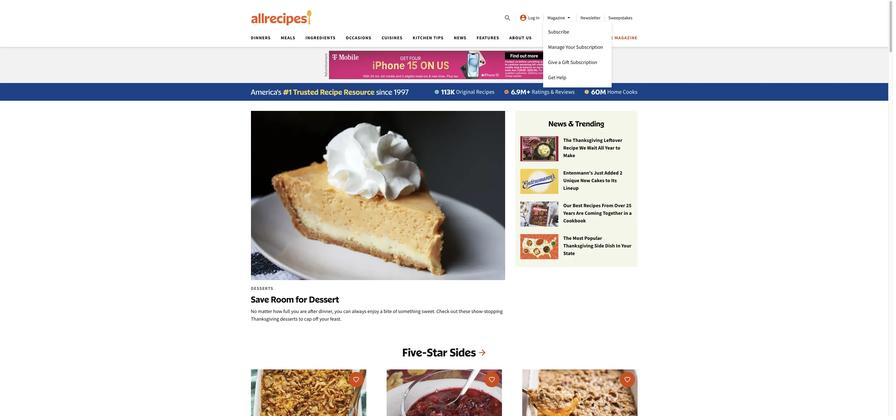 Task type: vqa. For each thing, say whether or not it's contained in the screenshot.
on
no



Task type: describe. For each thing, give the bounding box(es) containing it.
the thanksgiving leftover recipe we wait all year to make
[[563, 137, 622, 158]]

our
[[563, 202, 572, 209]]

banner containing subscribe
[[0, 0, 889, 87]]

a high angle view looking into a green casserole dish of green bean casserole with a scoop taken out. image
[[251, 370, 366, 416]]

recipes for our
[[584, 202, 601, 209]]

get
[[548, 74, 556, 81]]

are
[[576, 210, 584, 216]]

newsletter
[[581, 15, 601, 21]]

thanksgiving inside the most popular thanksgiving side dish in your state
[[563, 243, 594, 249]]

cooks
[[623, 88, 638, 95]]

0 horizontal spatial in
[[536, 15, 540, 21]]

meals link
[[281, 35, 295, 41]]

five-
[[402, 346, 427, 359]]

trusted
[[293, 87, 319, 96]]

about
[[509, 35, 525, 41]]

get the magazine link
[[595, 35, 638, 41]]

side
[[595, 243, 604, 249]]

2
[[620, 170, 623, 176]]

log
[[528, 15, 535, 21]]

entenmann's just added 2 unique new cakes to its lineup link
[[520, 169, 633, 194]]

entenmann's just added 2 unique new cakes to its lineup
[[563, 170, 623, 191]]

dish
[[605, 243, 615, 249]]

allrecipes keepers cookbook on a kitchen counter. image
[[520, 202, 558, 227]]

the thanksgiving leftover recipe we wait all year to make link
[[520, 136, 633, 162]]

dinners link
[[251, 35, 271, 41]]

america's #1 trusted recipe resource since 1997
[[251, 87, 409, 96]]

search image
[[504, 14, 512, 22]]

get
[[595, 35, 603, 41]]

about us link
[[509, 35, 532, 41]]

reviews
[[555, 88, 575, 95]]

magazine button
[[548, 14, 573, 22]]

the for the most popular thanksgiving side dish in your state
[[563, 235, 572, 241]]

subscribe link
[[543, 24, 612, 39]]

& inside 6.9m+ ratings & reviews
[[551, 88, 554, 95]]

save
[[251, 294, 269, 305]]

for
[[296, 294, 307, 305]]

dessert
[[309, 294, 339, 305]]

cuisines
[[382, 35, 403, 41]]

coming
[[585, 210, 602, 216]]

we
[[579, 145, 586, 151]]

60m home cooks
[[591, 88, 638, 96]]

america's
[[251, 87, 281, 96]]

popular
[[585, 235, 602, 241]]

most
[[573, 235, 584, 241]]

just
[[594, 170, 604, 176]]

sweepstakes link
[[609, 15, 633, 21]]

cakes
[[591, 177, 605, 184]]

the most popular thanksgiving side dish in your state
[[563, 235, 632, 257]]

#1
[[283, 87, 292, 96]]

us
[[526, 35, 532, 41]]

get help
[[548, 74, 566, 81]]

together
[[603, 210, 623, 216]]

news for news & trending
[[549, 119, 567, 128]]

113k
[[441, 88, 455, 96]]

all
[[598, 145, 604, 151]]

get help link
[[543, 70, 612, 85]]

unique
[[563, 177, 580, 184]]

our best recipes from over 25 years are coming together in a cookbook link
[[520, 202, 633, 227]]

subscribe
[[548, 29, 569, 35]]

advertisement region
[[329, 51, 560, 79]]

newsletter button
[[581, 15, 601, 21]]

news for news 'link'
[[454, 35, 467, 41]]

over
[[615, 202, 625, 209]]

magazine
[[615, 35, 638, 41]]

room
[[271, 294, 294, 305]]

save room for dessert link
[[251, 111, 505, 325]]

make
[[563, 152, 575, 158]]

thanksgiving inside the thanksgiving leftover recipe we wait all year to make
[[573, 137, 603, 143]]

give a gift subscription
[[548, 59, 597, 65]]

occasions link
[[346, 35, 372, 41]]

tips
[[434, 35, 444, 41]]

meals
[[281, 35, 295, 41]]

manage your subscription
[[548, 44, 603, 50]]

in
[[624, 210, 628, 216]]

the for the thanksgiving leftover recipe we wait all year to make
[[563, 137, 572, 143]]

trending
[[575, 119, 604, 128]]

save recipe image
[[489, 377, 495, 383]]

25
[[626, 202, 632, 209]]

our best recipes from over 25 years are coming together in a cookbook
[[563, 202, 632, 224]]

new
[[581, 177, 590, 184]]

save room for dessert
[[251, 294, 339, 305]]

caret_down image
[[565, 14, 573, 22]]

news link
[[454, 35, 467, 41]]

years
[[563, 210, 575, 216]]

the
[[605, 35, 614, 41]]

save recipe image for a high angle view looking into a green casserole dish of green bean casserole with a scoop taken out. image
[[353, 377, 359, 383]]



Task type: locate. For each thing, give the bounding box(es) containing it.
2 save recipe image from the left
[[624, 377, 631, 383]]

your right "manage"
[[566, 44, 575, 50]]

1 vertical spatial news
[[549, 119, 567, 128]]

ratings
[[532, 88, 550, 95]]

ingredients
[[306, 35, 336, 41]]

recipes inside our best recipes from over 25 years are coming together in a cookbook
[[584, 202, 601, 209]]

features
[[477, 35, 499, 41]]

subscription
[[576, 44, 603, 50], [570, 59, 597, 65]]

ingredients link
[[306, 35, 336, 41]]

your inside the most popular thanksgiving side dish in your state
[[622, 243, 632, 249]]

1 vertical spatial &
[[568, 119, 574, 128]]

the left most
[[563, 235, 572, 241]]

to inside entenmann's just added 2 unique new cakes to its lineup
[[606, 177, 610, 184]]

recipes
[[476, 88, 495, 95], [584, 202, 601, 209]]

2 the from the top
[[563, 235, 572, 241]]

sides
[[450, 346, 476, 359]]

1 save recipe image from the left
[[353, 377, 359, 383]]

0 vertical spatial recipes
[[476, 88, 495, 95]]

give a gift subscription link
[[543, 55, 612, 70]]

navigation
[[246, 33, 638, 47]]

subscription down get
[[576, 44, 603, 50]]

manage your subscription link
[[543, 39, 612, 55]]

1 vertical spatial your
[[622, 243, 632, 249]]

1 vertical spatial in
[[616, 243, 621, 249]]

your right dish at the right of page
[[622, 243, 632, 249]]

dinners
[[251, 35, 271, 41]]

recipe inside the thanksgiving leftover recipe we wait all year to make
[[563, 145, 578, 151]]

& left trending
[[568, 119, 574, 128]]

recipe up make on the right top of page
[[563, 145, 578, 151]]

1 horizontal spatial recipes
[[584, 202, 601, 209]]

1 horizontal spatial a
[[629, 210, 632, 216]]

features link
[[477, 35, 499, 41]]

0 vertical spatial subscription
[[576, 44, 603, 50]]

0 horizontal spatial news
[[454, 35, 467, 41]]

the
[[563, 137, 572, 143], [563, 235, 572, 241]]

log in
[[528, 15, 540, 21]]

1 vertical spatial a
[[629, 210, 632, 216]]

navigation containing dinners
[[246, 33, 638, 47]]

0 vertical spatial thanksgiving
[[573, 137, 603, 143]]

lineup
[[563, 185, 579, 191]]

1997
[[394, 87, 409, 96]]

news right tips
[[454, 35, 467, 41]]

cookbook
[[563, 218, 586, 224]]

save recipe image for a close up view of a spoonful of sweet potato casserole, topped with pecans and brown sugar, being lifted from a white baking dish. image
[[624, 377, 631, 383]]

0 vertical spatial &
[[551, 88, 554, 95]]

1 vertical spatial to
[[606, 177, 610, 184]]

five-star sides link
[[251, 346, 638, 360]]

about us
[[509, 35, 532, 41]]

1 the from the top
[[563, 137, 572, 143]]

1 horizontal spatial save recipe image
[[624, 377, 631, 383]]

1 vertical spatial subscription
[[570, 59, 597, 65]]

0 horizontal spatial recipe
[[320, 87, 342, 96]]

original
[[456, 88, 475, 95]]

account image
[[520, 14, 527, 22]]

recipe right trusted
[[320, 87, 342, 96]]

get the magazine
[[595, 35, 638, 41]]

occasions
[[346, 35, 372, 41]]

1 vertical spatial thanksgiving
[[563, 243, 594, 249]]

state
[[563, 250, 575, 257]]

recipes inside 113k original recipes
[[476, 88, 495, 95]]

since
[[376, 87, 392, 96]]

from
[[602, 202, 614, 209]]

113k original recipes
[[441, 88, 495, 96]]

& right ratings
[[551, 88, 554, 95]]

0 horizontal spatial your
[[566, 44, 575, 50]]

fresh cranberry sauce in a glass bowl with a spoon for serving image
[[387, 370, 502, 416]]

sweepstakes
[[609, 15, 633, 21]]

0 vertical spatial the
[[563, 137, 572, 143]]

in inside the most popular thanksgiving side dish in your state
[[616, 243, 621, 249]]

a
[[558, 59, 561, 65], [629, 210, 632, 216]]

cuisines link
[[382, 35, 403, 41]]

a left gift
[[558, 59, 561, 65]]

6.9m+
[[511, 88, 531, 96]]

magazine
[[548, 15, 565, 21]]

a inside our best recipes from over 25 years are coming together in a cookbook
[[629, 210, 632, 216]]

log in link
[[520, 14, 540, 22]]

to inside the thanksgiving leftover recipe we wait all year to make
[[616, 145, 620, 151]]

0 horizontal spatial to
[[606, 177, 610, 184]]

banner
[[0, 0, 889, 87]]

recipes up coming
[[584, 202, 601, 209]]

recipes for 113k
[[476, 88, 495, 95]]

1 vertical spatial recipes
[[584, 202, 601, 209]]

its
[[611, 177, 617, 184]]

0 vertical spatial your
[[566, 44, 575, 50]]

to left the its
[[606, 177, 610, 184]]

0 vertical spatial to
[[616, 145, 620, 151]]

to right year
[[616, 145, 620, 151]]

manage
[[548, 44, 565, 50]]

give
[[548, 59, 557, 65]]

0 vertical spatial recipe
[[320, 87, 342, 96]]

save recipe image
[[353, 377, 359, 383], [624, 377, 631, 383]]

to
[[616, 145, 620, 151], [606, 177, 610, 184]]

0 vertical spatial a
[[558, 59, 561, 65]]

1 vertical spatial the
[[563, 235, 572, 241]]

the inside the most popular thanksgiving side dish in your state
[[563, 235, 572, 241]]

arrow_right image
[[479, 349, 486, 357]]

year
[[605, 145, 615, 151]]

your
[[566, 44, 575, 50], [622, 243, 632, 249]]

news up top down view of mashed potatoes and a plaid napkin and wooden spoon image
[[549, 119, 567, 128]]

1 horizontal spatial in
[[616, 243, 621, 249]]

&
[[551, 88, 554, 95], [568, 119, 574, 128]]

0 horizontal spatial a
[[558, 59, 561, 65]]

recipe for we
[[563, 145, 578, 151]]

recipe for resource
[[320, 87, 342, 96]]

home
[[607, 88, 622, 95]]

gift
[[562, 59, 569, 65]]

recipes right original
[[476, 88, 495, 95]]

1 horizontal spatial to
[[616, 145, 620, 151]]

kitchen tips
[[413, 35, 444, 41]]

0 horizontal spatial recipes
[[476, 88, 495, 95]]

top down view of mashed potatoes and a plaid napkin and wooden spoon image
[[520, 136, 558, 162]]

1 horizontal spatial news
[[549, 119, 567, 128]]

1 horizontal spatial recipe
[[563, 145, 578, 151]]

best
[[573, 202, 583, 209]]

0 horizontal spatial save recipe image
[[353, 377, 359, 383]]

added
[[605, 170, 619, 176]]

thanksgiving up the wait
[[573, 137, 603, 143]]

resource
[[344, 87, 375, 96]]

a close up view on a single plated slice of double layer pumpkin cheesecake topped with a dollop of whipped cream. image
[[251, 111, 505, 280]]

thanksgiving down most
[[563, 243, 594, 249]]

the up make on the right top of page
[[563, 137, 572, 143]]

entenmann's added two unique new cakes image
[[520, 169, 558, 194]]

60m
[[591, 88, 606, 96]]

a right in
[[629, 210, 632, 216]]

1 horizontal spatial your
[[622, 243, 632, 249]]

1 vertical spatial recipe
[[563, 145, 578, 151]]

a close up view of a spoonful of sweet potato casserole, topped with pecans and brown sugar, being lifted from a white baking dish. image
[[522, 370, 638, 416]]

in right dish at the right of page
[[616, 243, 621, 249]]

leftover
[[604, 137, 622, 143]]

6.9m+ ratings & reviews
[[511, 88, 575, 96]]

help
[[557, 74, 566, 81]]

in right log
[[536, 15, 540, 21]]

news
[[454, 35, 467, 41], [549, 119, 567, 128]]

kitchen tips link
[[413, 35, 444, 41]]

0 horizontal spatial &
[[551, 88, 554, 95]]

five-star sides
[[402, 346, 476, 359]]

news & trending
[[549, 119, 604, 128]]

the inside the thanksgiving leftover recipe we wait all year to make
[[563, 137, 572, 143]]

star
[[427, 346, 447, 359]]

the most thanksgiving side dish in each state image
[[520, 234, 558, 260]]

wait
[[587, 145, 597, 151]]

0 vertical spatial news
[[454, 35, 467, 41]]

0 vertical spatial in
[[536, 15, 540, 21]]

entenmann's
[[563, 170, 593, 176]]

1 horizontal spatial &
[[568, 119, 574, 128]]

the most popular thanksgiving side dish in your state link
[[520, 234, 633, 260]]

home image
[[251, 10, 312, 25]]

subscription down manage your subscription link
[[570, 59, 597, 65]]



